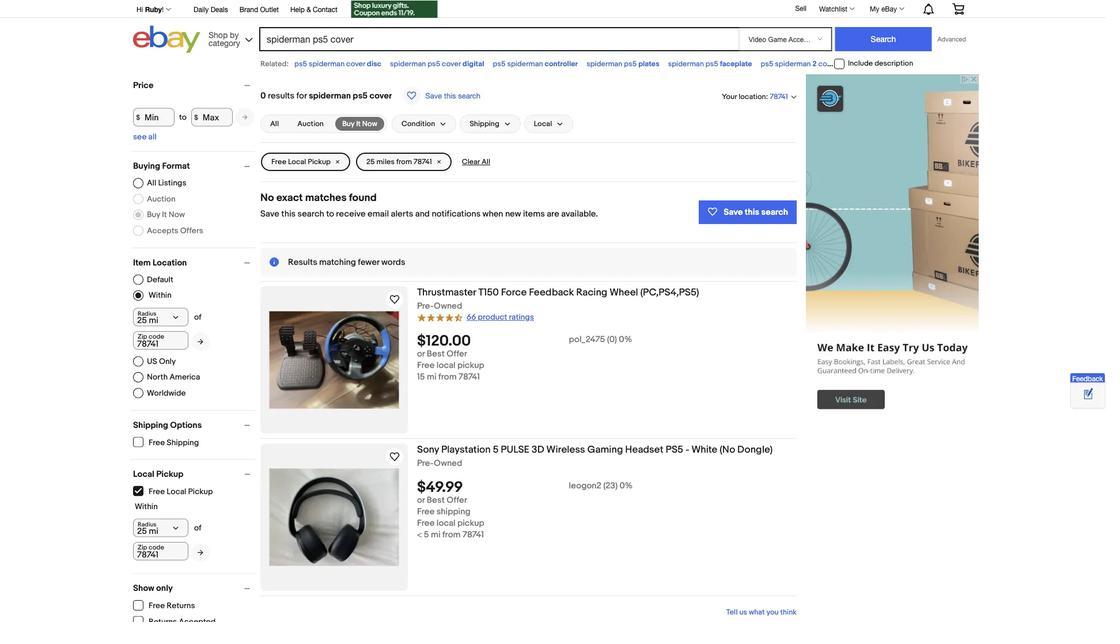 Task type: describe. For each thing, give the bounding box(es) containing it.
offer for shipping
[[447, 495, 467, 506]]

thrustmaster t150 force feedback racing wheel (pc,ps4,ps5) image
[[269, 311, 399, 409]]

Search for anything text field
[[261, 28, 737, 50]]

Buy It Now selected text field
[[342, 119, 377, 129]]

search for top save this search button
[[458, 91, 481, 100]]

(pc,ps4,ps5)
[[640, 286, 699, 298]]

search for rightmost save this search button
[[761, 207, 788, 218]]

cover for ps5 spiderman cover
[[898, 59, 917, 68]]

see all button
[[133, 132, 157, 142]]

0
[[260, 90, 266, 101]]

buy inside text field
[[342, 119, 355, 128]]

only
[[156, 583, 173, 594]]

clear all
[[462, 157, 490, 166]]

&
[[307, 5, 311, 13]]

0 vertical spatial free local pickup
[[271, 157, 331, 166]]

apply within filter image for local pickup
[[198, 549, 203, 556]]

item location button
[[133, 258, 255, 268]]

gaming
[[588, 444, 623, 456]]

show
[[133, 583, 154, 594]]

your
[[722, 92, 737, 101]]

worldwide link
[[133, 388, 186, 398]]

25 miles from 78741
[[366, 157, 432, 166]]

shipping button
[[460, 115, 521, 133]]

watch sony playstation 5 pulse 3d wireless gaming headset ps5 - white (no dongle) image
[[388, 450, 402, 464]]

ps5
[[666, 444, 683, 456]]

ps5 left 'digital'
[[428, 59, 440, 68]]

us
[[147, 357, 157, 366]]

all
[[148, 132, 157, 142]]

for
[[296, 90, 307, 101]]

listings
[[158, 178, 186, 188]]

ps5 right '2' at right
[[846, 59, 859, 68]]

no exact matches found save this search to receive email alerts and notifications when new items are available.
[[260, 191, 598, 219]]

2 horizontal spatial pickup
[[308, 157, 331, 166]]

playstation
[[441, 444, 491, 456]]

0 horizontal spatial free local pickup link
[[133, 486, 214, 497]]

tell
[[726, 608, 738, 617]]

from inside leogon2 (23) 0% or best offer free shipping free local pickup < 5 mi from 78741
[[442, 530, 461, 540]]

location
[[739, 92, 766, 101]]

free returns link
[[133, 600, 196, 611]]

north america link
[[133, 372, 200, 383]]

outlet
[[260, 5, 279, 13]]

1 vertical spatial auction
[[147, 194, 175, 204]]

owned inside sony playstation 5 pulse 3d wireless gaming headset ps5 - white (no dongle) pre-owned
[[434, 458, 462, 469]]

or for local
[[417, 349, 425, 359]]

ps5 spiderman controller
[[493, 59, 578, 68]]

wireless
[[547, 444, 585, 456]]

save for rightmost save this search button
[[724, 207, 743, 218]]

thrustmaster t150 force feedback racing wheel (pc,ps4,ps5) heading
[[417, 286, 699, 298]]

25 miles from 78741 link
[[356, 153, 452, 171]]

tell us what you think
[[726, 608, 797, 617]]

only
[[159, 357, 176, 366]]

sony playstation 5 pulse 3d wireless gaming headset ps5 - white (no dongle) heading
[[417, 444, 773, 456]]

leogon2
[[569, 481, 602, 491]]

66 product ratings
[[467, 313, 534, 323]]

spiderman ps5 faceplate
[[668, 59, 752, 68]]

2 vertical spatial shipping
[[167, 438, 199, 448]]

local down "local pickup" dropdown button
[[167, 487, 186, 497]]

1 vertical spatial feedback
[[1073, 375, 1103, 383]]

offer for local
[[447, 349, 467, 359]]

shipping options button
[[133, 420, 255, 430]]

78741 inside your location : 78741
[[770, 92, 788, 101]]

1 vertical spatial it
[[162, 210, 167, 220]]

main content containing $120.00
[[260, 74, 797, 622]]

default link
[[133, 275, 173, 285]]

default
[[147, 275, 173, 285]]

0% for pol_2475 (0) 0% or best offer free local pickup 15 mi from 78741
[[619, 335, 632, 345]]

offers
[[180, 226, 203, 236]]

best for local
[[427, 349, 445, 359]]

1 horizontal spatial this
[[444, 91, 456, 100]]

price button
[[133, 80, 255, 90]]

shipping options
[[133, 420, 202, 430]]

help & contact
[[290, 5, 338, 13]]

now inside text field
[[362, 119, 377, 128]]

all listings
[[147, 178, 186, 188]]

items
[[523, 209, 545, 219]]

new
[[505, 209, 521, 219]]

leogon2 (23) 0% or best offer free shipping free local pickup < 5 mi from 78741
[[417, 481, 633, 540]]

pre- inside the thrustmaster t150 force feedback racing wheel (pc,ps4,ps5) pre-owned
[[417, 301, 434, 311]]

controller
[[545, 59, 578, 68]]

buying format button
[[133, 161, 255, 171]]

north america
[[147, 372, 200, 382]]

0 horizontal spatial pickup
[[156, 469, 183, 479]]

america
[[170, 372, 200, 382]]

ratings
[[509, 313, 534, 323]]

t150
[[478, 286, 499, 298]]

1 horizontal spatial free local pickup link
[[261, 153, 350, 171]]

and
[[415, 209, 430, 219]]

ps5 right faceplate
[[761, 59, 774, 68]]

0 vertical spatial save this search button
[[399, 86, 484, 105]]

5 inside leogon2 (23) 0% or best offer free shipping free local pickup < 5 mi from 78741
[[424, 530, 429, 540]]

watchlist link
[[813, 2, 860, 16]]

sell link
[[790, 4, 812, 12]]

location
[[153, 258, 187, 268]]

spiderman right disc
[[390, 59, 426, 68]]

sony
[[417, 444, 439, 456]]

daily
[[194, 5, 209, 13]]

!
[[162, 5, 164, 13]]

white
[[692, 444, 718, 456]]

related:
[[260, 59, 289, 68]]

racing
[[576, 286, 608, 298]]

contact
[[313, 5, 338, 13]]

are
[[547, 209, 559, 219]]

plates
[[639, 59, 660, 68]]

spiderman ps5 cover digital
[[390, 59, 484, 68]]

1 vertical spatial free local pickup
[[149, 487, 213, 497]]

shop by category banner
[[130, 0, 973, 56]]

spiderman left '2' at right
[[775, 59, 811, 68]]

all listings link
[[133, 178, 186, 188]]

sell
[[795, 4, 807, 12]]

dongle)
[[738, 444, 773, 456]]

ps5 spiderman cover disc
[[294, 59, 381, 68]]

free shipping
[[149, 438, 199, 448]]

item
[[133, 258, 151, 268]]

save for top save this search button
[[425, 91, 442, 100]]

spiderman right controller
[[587, 59, 623, 68]]

alerts
[[391, 209, 413, 219]]

or for shipping
[[417, 495, 425, 506]]

cover right '2' at right
[[819, 59, 838, 68]]

none submit inside shop by category 'banner'
[[835, 27, 932, 51]]

to inside the no exact matches found save this search to receive email alerts and notifications when new items are available.
[[326, 209, 334, 219]]

no
[[260, 191, 274, 204]]

2 vertical spatial pickup
[[188, 487, 213, 497]]

1 vertical spatial within
[[135, 502, 158, 512]]

apply within filter image for item location
[[198, 338, 203, 346]]

local down the "free shipping" link
[[133, 469, 154, 479]]

shipping
[[437, 507, 471, 517]]

spiderman up 0 results for spiderman ps5 cover
[[309, 59, 345, 68]]

available.
[[561, 209, 598, 219]]

sony playstation 5 pulse 3d wireless gaming headset ps5 - white (no dongle) link
[[417, 444, 797, 458]]

results
[[268, 90, 295, 101]]

66 product ratings link
[[417, 312, 534, 323]]



Task type: vqa. For each thing, say whether or not it's contained in the screenshot.
updated on the top of page
no



Task type: locate. For each thing, give the bounding box(es) containing it.
include description
[[848, 59, 913, 68]]

cover for ps5 spiderman cover disc
[[346, 59, 365, 68]]

1 vertical spatial free local pickup link
[[133, 486, 214, 497]]

1 vertical spatial local
[[437, 518, 456, 529]]

mi right 15
[[427, 372, 437, 382]]

include
[[848, 59, 873, 68]]

it down 0 results for spiderman ps5 cover
[[356, 119, 361, 128]]

78741 down the $120.00
[[459, 372, 480, 382]]

clear
[[462, 157, 480, 166]]

auction
[[297, 119, 324, 128], [147, 194, 175, 204]]

cover for spiderman ps5 cover digital
[[442, 59, 461, 68]]

1 horizontal spatial save this search button
[[699, 201, 797, 224]]

from
[[396, 157, 412, 166], [438, 372, 457, 382], [442, 530, 461, 540]]

offer inside pol_2475 (0) 0% or best offer free local pickup 15 mi from 78741
[[447, 349, 467, 359]]

pickup inside leogon2 (23) 0% or best offer free shipping free local pickup < 5 mi from 78741
[[458, 518, 484, 529]]

local inside dropdown button
[[534, 119, 552, 128]]

shipping inside "dropdown button"
[[470, 119, 499, 128]]

pickup down the $120.00
[[458, 361, 484, 371]]

<
[[417, 530, 422, 540]]

pre- inside sony playstation 5 pulse 3d wireless gaming headset ps5 - white (no dongle) pre-owned
[[417, 458, 434, 469]]

$
[[136, 113, 140, 121], [194, 113, 198, 121]]

results matching fewer words
[[288, 257, 405, 267]]

all down results
[[270, 119, 279, 128]]

sony playstation 5 pulse 3d wireless gaming headset ps5 - white (no dongle) image
[[269, 469, 399, 566]]

buying
[[133, 161, 160, 171]]

cover left 'digital'
[[442, 59, 461, 68]]

2 horizontal spatial all
[[482, 157, 490, 166]]

$ down price dropdown button
[[194, 113, 198, 121]]

1 vertical spatial buy it now
[[147, 210, 185, 220]]

auction down all listings link
[[147, 194, 175, 204]]

1 vertical spatial or
[[417, 495, 425, 506]]

(0)
[[607, 335, 617, 345]]

watchlist
[[819, 5, 848, 13]]

save
[[425, 91, 442, 100], [724, 207, 743, 218], [260, 209, 279, 219]]

ps5 spiderman 2 cover
[[761, 59, 838, 68]]

0 vertical spatial within
[[149, 291, 172, 301]]

$ for maximum value in $ text field on the top left of page
[[194, 113, 198, 121]]

1 horizontal spatial to
[[326, 209, 334, 219]]

or up 15
[[417, 349, 425, 359]]

best inside leogon2 (23) 0% or best offer free shipping free local pickup < 5 mi from 78741
[[427, 495, 445, 506]]

5 right the <
[[424, 530, 429, 540]]

5
[[493, 444, 499, 456], [424, 530, 429, 540]]

advertisement region
[[806, 74, 979, 420]]

buy it now up 25
[[342, 119, 377, 128]]

0 horizontal spatial all
[[147, 178, 156, 188]]

thrustmaster t150 force feedback racing wheel (pc,ps4,ps5) pre-owned
[[417, 286, 699, 311]]

of down item location dropdown button
[[194, 312, 202, 322]]

1 vertical spatial from
[[438, 372, 457, 382]]

words
[[381, 257, 405, 267]]

notifications
[[432, 209, 481, 219]]

1 horizontal spatial save this search
[[724, 207, 788, 218]]

1 vertical spatial of
[[194, 523, 202, 533]]

now up accepts offers
[[169, 210, 185, 220]]

see
[[133, 132, 147, 142]]

within down default
[[149, 291, 172, 301]]

all for all
[[270, 119, 279, 128]]

1 vertical spatial best
[[427, 495, 445, 506]]

digital
[[463, 59, 484, 68]]

mi inside pol_2475 (0) 0% or best offer free local pickup 15 mi from 78741
[[427, 372, 437, 382]]

1 vertical spatial offer
[[447, 495, 467, 506]]

best down 66 product ratings link
[[427, 349, 445, 359]]

ps5 right related:
[[294, 59, 307, 68]]

thrustmaster t150 force feedback racing wheel (pc,ps4,ps5) link
[[417, 286, 797, 301]]

pickup down free shipping
[[156, 469, 183, 479]]

shipping
[[470, 119, 499, 128], [133, 420, 168, 430], [167, 438, 199, 448]]

shipping up the "free shipping" link
[[133, 420, 168, 430]]

miles
[[377, 157, 395, 166]]

offer up the shipping
[[447, 495, 467, 506]]

shipping for shipping options
[[133, 420, 168, 430]]

your shopping cart image
[[952, 3, 965, 15]]

Maximum Value in $ text field
[[191, 108, 233, 126]]

0% for leogon2 (23) 0% or best offer free shipping free local pickup < 5 mi from 78741
[[620, 481, 633, 491]]

local button
[[524, 115, 573, 133]]

0 horizontal spatial now
[[169, 210, 185, 220]]

auction down for
[[297, 119, 324, 128]]

spiderman right for
[[309, 90, 351, 101]]

what
[[749, 608, 765, 617]]

from right miles
[[396, 157, 412, 166]]

brand
[[240, 5, 258, 13]]

1 of from the top
[[194, 312, 202, 322]]

free local pickup down "local pickup" dropdown button
[[149, 487, 213, 497]]

1 vertical spatial pickup
[[156, 469, 183, 479]]

this inside the no exact matches found save this search to receive email alerts and notifications when new items are available.
[[281, 209, 296, 219]]

2 of from the top
[[194, 523, 202, 533]]

1 horizontal spatial buy
[[342, 119, 355, 128]]

accepts
[[147, 226, 178, 236]]

now
[[362, 119, 377, 128], [169, 210, 185, 220]]

0 vertical spatial pickup
[[308, 157, 331, 166]]

or inside pol_2475 (0) 0% or best offer free local pickup 15 mi from 78741
[[417, 349, 425, 359]]

mi right the <
[[431, 530, 441, 540]]

5 left pulse
[[493, 444, 499, 456]]

5 inside sony playstation 5 pulse 3d wireless gaming headset ps5 - white (no dongle) pre-owned
[[493, 444, 499, 456]]

brand outlet
[[240, 5, 279, 13]]

best for shipping
[[427, 495, 445, 506]]

now up 25
[[362, 119, 377, 128]]

0 vertical spatial feedback
[[529, 286, 574, 298]]

2 or from the top
[[417, 495, 425, 506]]

this
[[444, 91, 456, 100], [745, 207, 760, 218], [281, 209, 296, 219]]

free inside pol_2475 (0) 0% or best offer free local pickup 15 mi from 78741
[[417, 361, 435, 371]]

0 vertical spatial apply within filter image
[[198, 338, 203, 346]]

ebay
[[882, 5, 897, 13]]

1 horizontal spatial all
[[270, 119, 279, 128]]

None submit
[[835, 27, 932, 51]]

advanced
[[938, 35, 966, 43]]

mi
[[427, 372, 437, 382], [431, 530, 441, 540]]

2 owned from the top
[[434, 458, 462, 469]]

of for pickup
[[194, 523, 202, 533]]

1 vertical spatial owned
[[434, 458, 462, 469]]

owned down "playstation"
[[434, 458, 462, 469]]

None text field
[[133, 331, 188, 350], [133, 542, 188, 561], [133, 331, 188, 350], [133, 542, 188, 561]]

0 horizontal spatial it
[[162, 210, 167, 220]]

get the coupon image
[[351, 1, 438, 18]]

best inside pol_2475 (0) 0% or best offer free local pickup 15 mi from 78741
[[427, 349, 445, 359]]

local down the shipping
[[437, 518, 456, 529]]

2 best from the top
[[427, 495, 445, 506]]

options
[[170, 420, 202, 430]]

1 apply within filter image from the top
[[198, 338, 203, 346]]

free local pickup link down auction link
[[261, 153, 350, 171]]

spiderman ps5 plates
[[587, 59, 660, 68]]

to
[[179, 112, 187, 122], [326, 209, 334, 219]]

1 horizontal spatial $
[[194, 113, 198, 121]]

0 vertical spatial mi
[[427, 372, 437, 382]]

1 horizontal spatial save
[[425, 91, 442, 100]]

0 vertical spatial local
[[437, 361, 456, 371]]

1 horizontal spatial it
[[356, 119, 361, 128]]

0 vertical spatial 5
[[493, 444, 499, 456]]

66
[[467, 313, 476, 323]]

free local pickup link down local pickup
[[133, 486, 214, 497]]

0% inside leogon2 (23) 0% or best offer free shipping free local pickup < 5 mi from 78741
[[620, 481, 633, 491]]

pickup down "local pickup" dropdown button
[[188, 487, 213, 497]]

0 horizontal spatial free local pickup
[[149, 487, 213, 497]]

email
[[368, 209, 389, 219]]

spiderman right plates
[[668, 59, 704, 68]]

2 apply within filter image from the top
[[198, 549, 203, 556]]

2 local from the top
[[437, 518, 456, 529]]

0 horizontal spatial this
[[281, 209, 296, 219]]

buy up accepts
[[147, 210, 160, 220]]

condition
[[402, 119, 435, 128]]

1 vertical spatial buy
[[147, 210, 160, 220]]

78741
[[770, 92, 788, 101], [414, 157, 432, 166], [459, 372, 480, 382], [463, 530, 484, 540]]

0 vertical spatial to
[[179, 112, 187, 122]]

shipping for shipping
[[470, 119, 499, 128]]

disc
[[367, 59, 381, 68]]

deals
[[211, 5, 228, 13]]

results matching fewer words region
[[260, 248, 797, 277]]

from right 15
[[438, 372, 457, 382]]

owned down thrustmaster
[[434, 301, 462, 311]]

2 pre- from the top
[[417, 458, 434, 469]]

shop by category button
[[203, 26, 255, 50]]

1 vertical spatial mi
[[431, 530, 441, 540]]

it inside text field
[[356, 119, 361, 128]]

2 vertical spatial from
[[442, 530, 461, 540]]

0 horizontal spatial save this search
[[425, 91, 481, 100]]

local inside pol_2475 (0) 0% or best offer free local pickup 15 mi from 78741
[[437, 361, 456, 371]]

buy it now up accepts
[[147, 210, 185, 220]]

1 horizontal spatial now
[[362, 119, 377, 128]]

pol_2475 (0) 0% or best offer free local pickup 15 mi from 78741
[[417, 335, 632, 382]]

2 $ from the left
[[194, 113, 198, 121]]

0 horizontal spatial buy
[[147, 210, 160, 220]]

1 local from the top
[[437, 361, 456, 371]]

offer down the 66
[[447, 349, 467, 359]]

1 vertical spatial shipping
[[133, 420, 168, 430]]

0 horizontal spatial save
[[260, 209, 279, 219]]

matching
[[319, 257, 356, 267]]

1 vertical spatial save this search button
[[699, 201, 797, 224]]

1 vertical spatial pre-
[[417, 458, 434, 469]]

account navigation
[[130, 0, 973, 19]]

matches
[[305, 191, 347, 204]]

show only
[[133, 583, 173, 594]]

daily deals
[[194, 5, 228, 13]]

1 owned from the top
[[434, 301, 462, 311]]

0% right (0)
[[619, 335, 632, 345]]

search inside the no exact matches found save this search to receive email alerts and notifications when new items are available.
[[298, 209, 324, 219]]

hi ruby !
[[137, 5, 164, 13]]

1 horizontal spatial auction
[[297, 119, 324, 128]]

pickup
[[458, 361, 484, 371], [458, 518, 484, 529]]

or inside leogon2 (23) 0% or best offer free shipping free local pickup < 5 mi from 78741
[[417, 495, 425, 506]]

0 vertical spatial buy it now
[[342, 119, 377, 128]]

ps5 down search for anything "text field"
[[493, 59, 506, 68]]

cover right include
[[898, 59, 917, 68]]

1 vertical spatial to
[[326, 209, 334, 219]]

all link
[[263, 117, 286, 131]]

apply within filter image up america
[[198, 338, 203, 346]]

0 vertical spatial it
[[356, 119, 361, 128]]

from down the shipping
[[442, 530, 461, 540]]

0 vertical spatial all
[[270, 119, 279, 128]]

show only button
[[133, 583, 255, 594]]

1 best from the top
[[427, 349, 445, 359]]

item location
[[133, 258, 187, 268]]

0 vertical spatial pre-
[[417, 301, 434, 311]]

2 vertical spatial all
[[147, 178, 156, 188]]

of down "local pickup" dropdown button
[[194, 523, 202, 533]]

results
[[288, 257, 317, 267]]

0 vertical spatial best
[[427, 349, 445, 359]]

condition button
[[392, 115, 456, 133]]

feedback
[[529, 286, 574, 298], [1073, 375, 1103, 383]]

0 horizontal spatial to
[[179, 112, 187, 122]]

0 horizontal spatial buy it now
[[147, 210, 185, 220]]

mi inside leogon2 (23) 0% or best offer free shipping free local pickup < 5 mi from 78741
[[431, 530, 441, 540]]

1 vertical spatial 0%
[[620, 481, 633, 491]]

2 offer from the top
[[447, 495, 467, 506]]

2 pickup from the top
[[458, 518, 484, 529]]

brand outlet link
[[240, 3, 279, 16]]

0 vertical spatial owned
[[434, 301, 462, 311]]

78741 inside pol_2475 (0) 0% or best offer free local pickup 15 mi from 78741
[[459, 372, 480, 382]]

1 horizontal spatial feedback
[[1073, 375, 1103, 383]]

free shipping link
[[133, 437, 200, 448]]

0 vertical spatial save this search
[[425, 91, 481, 100]]

1 vertical spatial all
[[482, 157, 490, 166]]

ps5 left faceplate
[[706, 59, 718, 68]]

-
[[686, 444, 690, 456]]

0 vertical spatial pickup
[[458, 361, 484, 371]]

0 horizontal spatial 5
[[424, 530, 429, 540]]

1 or from the top
[[417, 349, 425, 359]]

or up the <
[[417, 495, 425, 506]]

shipping down options
[[167, 438, 199, 448]]

free
[[271, 157, 286, 166], [417, 361, 435, 371], [149, 438, 165, 448], [149, 487, 165, 497], [417, 507, 435, 517], [417, 518, 435, 529], [149, 601, 165, 611]]

category
[[209, 38, 240, 48]]

2
[[813, 59, 817, 68]]

2 horizontal spatial this
[[745, 207, 760, 218]]

fewer
[[358, 257, 380, 267]]

0% right (23)
[[620, 481, 633, 491]]

2 horizontal spatial search
[[761, 207, 788, 218]]

(no
[[720, 444, 735, 456]]

0 vertical spatial now
[[362, 119, 377, 128]]

0 horizontal spatial search
[[298, 209, 324, 219]]

within
[[149, 291, 172, 301], [135, 502, 158, 512]]

ps5
[[294, 59, 307, 68], [428, 59, 440, 68], [493, 59, 506, 68], [624, 59, 637, 68], [706, 59, 718, 68], [761, 59, 774, 68], [846, 59, 859, 68], [353, 90, 368, 101]]

1 horizontal spatial free local pickup
[[271, 157, 331, 166]]

to left maximum value in $ text field on the top left of page
[[179, 112, 187, 122]]

see all
[[133, 132, 157, 142]]

main content
[[260, 74, 797, 622]]

0 vertical spatial or
[[417, 349, 425, 359]]

1 offer from the top
[[447, 349, 467, 359]]

0 vertical spatial shipping
[[470, 119, 499, 128]]

1 pre- from the top
[[417, 301, 434, 311]]

best up the shipping
[[427, 495, 445, 506]]

78741 right the :
[[770, 92, 788, 101]]

0 horizontal spatial $
[[136, 113, 140, 121]]

Minimum Value in $ text field
[[133, 108, 175, 126]]

all for all listings
[[147, 178, 156, 188]]

1 vertical spatial now
[[169, 210, 185, 220]]

offer inside leogon2 (23) 0% or best offer free shipping free local pickup < 5 mi from 78741
[[447, 495, 467, 506]]

save this search for rightmost save this search button
[[724, 207, 788, 218]]

0 vertical spatial buy
[[342, 119, 355, 128]]

returns
[[167, 601, 195, 611]]

local inside leogon2 (23) 0% or best offer free shipping free local pickup < 5 mi from 78741
[[437, 518, 456, 529]]

free local pickup
[[271, 157, 331, 166], [149, 487, 213, 497]]

buy down 0 results for spiderman ps5 cover
[[342, 119, 355, 128]]

pulse
[[501, 444, 530, 456]]

local right shipping "dropdown button"
[[534, 119, 552, 128]]

shipping up clear all link
[[470, 119, 499, 128]]

1 vertical spatial apply within filter image
[[198, 549, 203, 556]]

within down local pickup
[[135, 502, 158, 512]]

78741 down the shipping
[[463, 530, 484, 540]]

or
[[417, 349, 425, 359], [417, 495, 425, 506]]

78741 inside leogon2 (23) 0% or best offer free shipping free local pickup < 5 mi from 78741
[[463, 530, 484, 540]]

1 vertical spatial 5
[[424, 530, 429, 540]]

apply within filter image
[[198, 338, 203, 346], [198, 549, 203, 556]]

pre- down thrustmaster
[[417, 301, 434, 311]]

all down buying
[[147, 178, 156, 188]]

local pickup
[[133, 469, 183, 479]]

$49.99
[[417, 479, 463, 497]]

watch thrustmaster t150 force feedback racing wheel (pc,ps4,ps5) image
[[388, 293, 402, 307]]

pickup down the shipping
[[458, 518, 484, 529]]

local down the $120.00
[[437, 361, 456, 371]]

save this search for top save this search button
[[425, 91, 481, 100]]

0 vertical spatial free local pickup link
[[261, 153, 350, 171]]

1 horizontal spatial buy it now
[[342, 119, 377, 128]]

it up accepts
[[162, 210, 167, 220]]

feedback inside the thrustmaster t150 force feedback racing wheel (pc,ps4,ps5) pre-owned
[[529, 286, 574, 298]]

ps5 left plates
[[624, 59, 637, 68]]

0% inside pol_2475 (0) 0% or best offer free local pickup 15 mi from 78741
[[619, 335, 632, 345]]

$ up 'see'
[[136, 113, 140, 121]]

from inside pol_2475 (0) 0% or best offer free local pickup 15 mi from 78741
[[438, 372, 457, 382]]

1 horizontal spatial search
[[458, 91, 481, 100]]

3d
[[532, 444, 544, 456]]

apply within filter image up show only dropdown button
[[198, 549, 203, 556]]

cover left disc
[[346, 59, 365, 68]]

0 vertical spatial 0%
[[619, 335, 632, 345]]

of for location
[[194, 312, 202, 322]]

ps5 up buy it now selected text field
[[353, 90, 368, 101]]

buy it now link
[[335, 117, 384, 131]]

2 horizontal spatial save
[[724, 207, 743, 218]]

1 pickup from the top
[[458, 361, 484, 371]]

1 vertical spatial save this search
[[724, 207, 788, 218]]

25
[[366, 157, 375, 166]]

free local pickup up exact
[[271, 157, 331, 166]]

0 horizontal spatial feedback
[[529, 286, 574, 298]]

to down matches
[[326, 209, 334, 219]]

0 vertical spatial from
[[396, 157, 412, 166]]

0 vertical spatial offer
[[447, 349, 467, 359]]

$ for minimum value in $ text field
[[136, 113, 140, 121]]

pickup up matches
[[308, 157, 331, 166]]

cover down disc
[[370, 90, 392, 101]]

you
[[767, 608, 779, 617]]

us
[[740, 608, 747, 617]]

save inside the no exact matches found save this search to receive email alerts and notifications when new items are available.
[[260, 209, 279, 219]]

save this search button
[[399, 86, 484, 105], [699, 201, 797, 224]]

78741 right miles
[[414, 157, 432, 166]]

0 horizontal spatial auction
[[147, 194, 175, 204]]

spiderman down my
[[861, 59, 897, 68]]

1 $ from the left
[[136, 113, 140, 121]]

0 vertical spatial of
[[194, 312, 202, 322]]

0 horizontal spatial save this search button
[[399, 86, 484, 105]]

save this search
[[425, 91, 481, 100], [724, 207, 788, 218]]

pickup inside pol_2475 (0) 0% or best offer free local pickup 15 mi from 78741
[[458, 361, 484, 371]]

all right clear
[[482, 157, 490, 166]]

owned inside the thrustmaster t150 force feedback racing wheel (pc,ps4,ps5) pre-owned
[[434, 301, 462, 311]]

all
[[270, 119, 279, 128], [482, 157, 490, 166], [147, 178, 156, 188]]

spiderman down search for anything "text field"
[[507, 59, 543, 68]]

auction inside main content
[[297, 119, 324, 128]]

0 vertical spatial auction
[[297, 119, 324, 128]]

1 horizontal spatial 5
[[493, 444, 499, 456]]

us only
[[147, 357, 176, 366]]

shop by category
[[209, 30, 240, 48]]

local up exact
[[288, 157, 306, 166]]

1 horizontal spatial pickup
[[188, 487, 213, 497]]

daily deals link
[[194, 3, 228, 16]]

pre- down sony
[[417, 458, 434, 469]]



